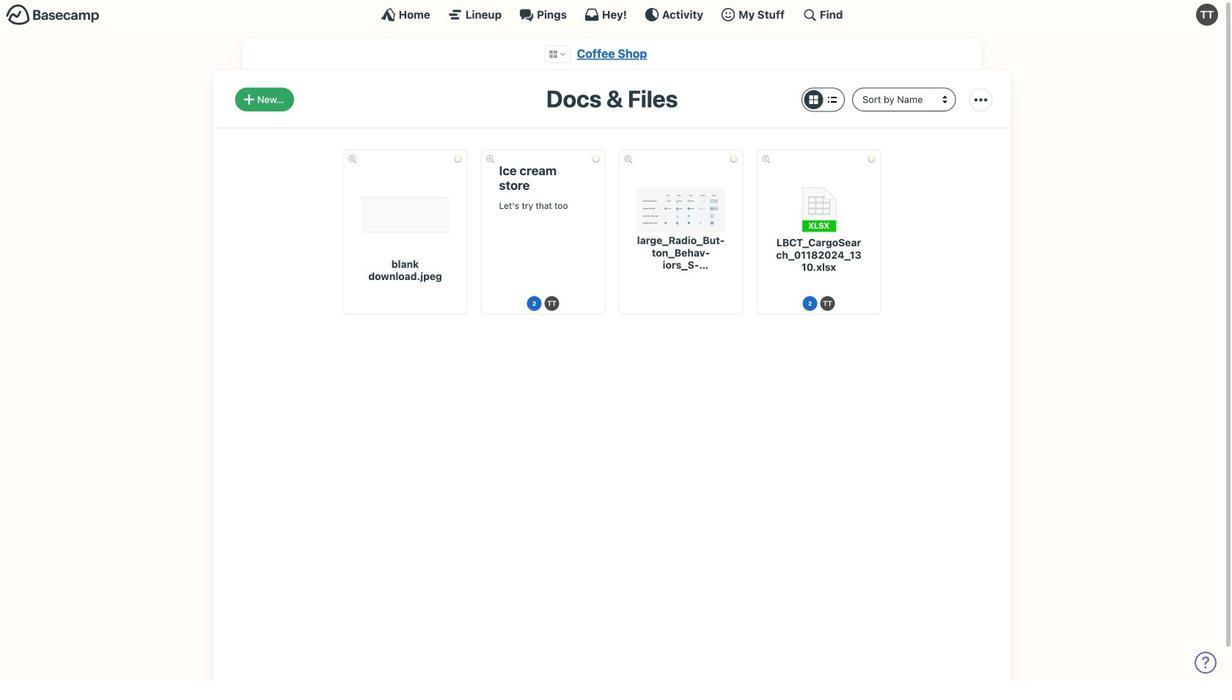Task type: vqa. For each thing, say whether or not it's contained in the screenshot.
the bottom on
no



Task type: locate. For each thing, give the bounding box(es) containing it.
terry turtle image
[[545, 297, 559, 311], [821, 297, 835, 311]]

2 terry turtle image from the left
[[821, 297, 835, 311]]

0 horizontal spatial terry turtle image
[[545, 297, 559, 311]]

main element
[[0, 0, 1225, 29]]

1 horizontal spatial terry turtle image
[[821, 297, 835, 311]]



Task type: describe. For each thing, give the bounding box(es) containing it.
terry turtle image
[[1197, 4, 1219, 26]]

switch accounts image
[[6, 4, 100, 26]]

1 terry turtle image from the left
[[545, 297, 559, 311]]

keyboard shortcut: ⌘ + / image
[[803, 7, 817, 22]]



